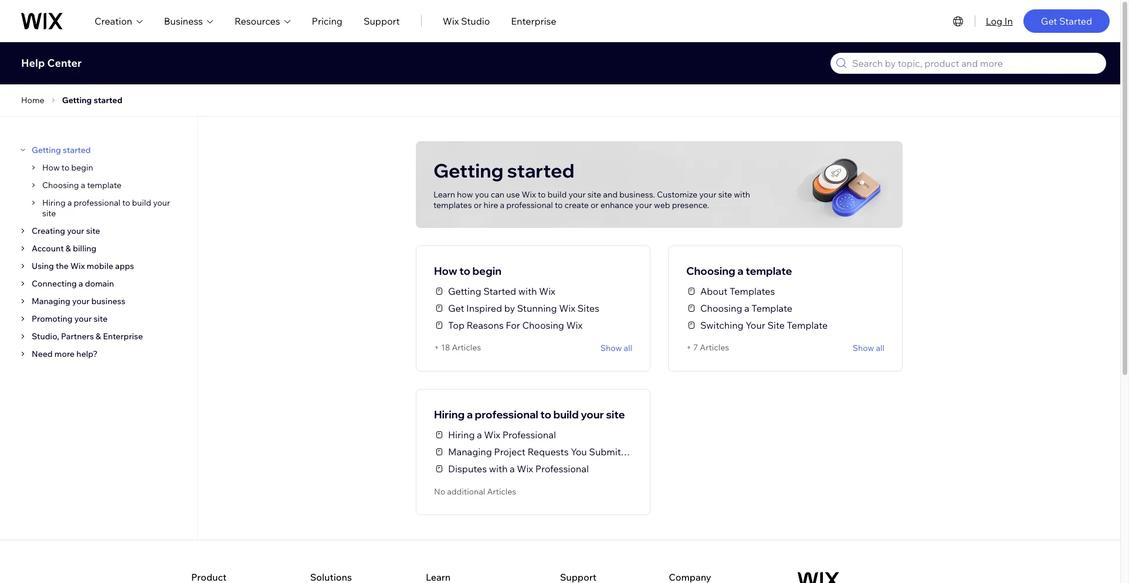 Task type: vqa. For each thing, say whether or not it's contained in the screenshot.
rightmost has
no



Task type: locate. For each thing, give the bounding box(es) containing it.
started
[[1060, 15, 1093, 27], [484, 285, 516, 297]]

studio,
[[32, 332, 59, 342]]

1 show all link from the left
[[601, 343, 633, 354]]

help center link
[[21, 56, 82, 70]]

need more help? link
[[28, 349, 98, 360]]

marketplace
[[684, 446, 738, 458]]

1 vertical spatial choosing a template
[[687, 265, 792, 278]]

with down the project
[[489, 463, 508, 475]]

show all for choosing a template
[[853, 343, 885, 354]]

2 vertical spatial started
[[507, 159, 575, 182]]

1 horizontal spatial get
[[1042, 15, 1058, 27]]

0 vertical spatial how to begin link
[[39, 163, 93, 173]]

0 horizontal spatial +
[[434, 343, 439, 353]]

enterprise right studio
[[511, 15, 557, 27]]

wix up connecting a domain
[[70, 261, 85, 272]]

2 horizontal spatial with
[[734, 190, 751, 200]]

you
[[475, 190, 489, 200]]

articles right 7
[[700, 343, 729, 353]]

0 horizontal spatial template
[[87, 180, 122, 191]]

managing your business link
[[28, 296, 125, 307]]

getting started up the how to begin list item
[[32, 145, 91, 156]]

reasons
[[467, 320, 504, 331]]

you
[[571, 446, 587, 458]]

how to begin up "choosing a template" list item
[[42, 163, 93, 173]]

0 horizontal spatial started
[[63, 145, 91, 156]]

use
[[507, 190, 520, 200]]

submitted
[[589, 446, 636, 458]]

0 horizontal spatial how to begin link
[[39, 163, 93, 173]]

your
[[569, 190, 586, 200], [700, 190, 717, 200], [153, 198, 170, 208], [635, 200, 652, 211], [67, 226, 84, 236], [72, 296, 90, 307], [74, 314, 92, 325], [581, 408, 604, 422]]

get right in
[[1042, 15, 1058, 27]]

managing up promoting
[[32, 296, 70, 307]]

begin
[[71, 163, 93, 173], [473, 265, 502, 278]]

template for choosing a template link inside list item
[[87, 180, 122, 191]]

domain
[[85, 279, 114, 289]]

home
[[21, 95, 44, 106]]

1 vertical spatial template
[[746, 265, 792, 278]]

how up "choosing a template" list item
[[42, 163, 60, 173]]

the down account & billing link
[[56, 261, 69, 272]]

2 show from the left
[[853, 343, 875, 354]]

begin up "choosing a template" list item
[[71, 163, 93, 173]]

0 vertical spatial the
[[56, 261, 69, 272]]

how to begin link up the stunning
[[434, 264, 633, 279]]

get for get inspired by stunning wix sites
[[448, 303, 464, 314]]

1 horizontal spatial started
[[94, 95, 122, 106]]

& up need more help? list item
[[96, 332, 101, 342]]

1 vertical spatial hiring a professional to build your site link
[[434, 408, 633, 423]]

1 vertical spatial started
[[63, 145, 91, 156]]

list item containing getting started
[[14, 141, 187, 222]]

0 horizontal spatial show
[[601, 343, 622, 354]]

templates
[[730, 285, 775, 297]]

a inside list item
[[81, 180, 85, 191]]

0 horizontal spatial hiring a professional to build your site link
[[39, 198, 183, 219]]

site left the and
[[588, 190, 602, 200]]

articles
[[452, 343, 481, 353], [700, 343, 729, 353], [487, 487, 517, 498]]

get started link
[[1024, 9, 1110, 33]]

business button
[[164, 14, 214, 28]]

1 horizontal spatial started
[[1060, 15, 1093, 27]]

disputes with a wix professional
[[448, 463, 589, 475]]

0 horizontal spatial &
[[66, 244, 71, 254]]

2 show all from the left
[[853, 343, 885, 354]]

1 horizontal spatial with
[[519, 285, 537, 297]]

professional up hiring a wix professional
[[475, 408, 539, 422]]

pricing
[[312, 15, 343, 27]]

getting up inspired
[[448, 285, 481, 297]]

0 vertical spatial get
[[1042, 15, 1058, 27]]

creating your site
[[32, 226, 100, 236]]

about templates link
[[687, 283, 775, 300]]

how to begin link
[[39, 163, 93, 173], [434, 264, 633, 279]]

professional inside hiring a professional to build your site
[[74, 198, 120, 208]]

with up get inspired by stunning wix sites
[[519, 285, 537, 297]]

started for getting
[[484, 285, 516, 297]]

show all for how to begin
[[601, 343, 633, 354]]

site up "creating"
[[42, 208, 56, 219]]

1 show from the left
[[601, 343, 622, 354]]

0 vertical spatial template
[[87, 180, 122, 191]]

+ 18 articles
[[434, 343, 481, 353]]

1 horizontal spatial hiring a professional to build your site link
[[434, 408, 633, 423]]

0 horizontal spatial enterprise
[[103, 332, 143, 342]]

1 horizontal spatial &
[[96, 332, 101, 342]]

professional down requests
[[536, 463, 589, 475]]

a inside hiring a professional to build your site
[[67, 198, 72, 208]]

1 horizontal spatial choosing a template
[[687, 265, 792, 278]]

template up templates
[[746, 265, 792, 278]]

1 horizontal spatial show all link
[[853, 343, 885, 354]]

using the wix mobile apps link
[[28, 261, 134, 272]]

switching your site template link
[[687, 317, 828, 334]]

+ left 7
[[687, 343, 692, 353]]

managing project requests you submitted to the wix marketplace
[[448, 446, 738, 458]]

1 horizontal spatial or
[[591, 200, 599, 211]]

1 horizontal spatial how
[[434, 265, 458, 278]]

show all
[[601, 343, 633, 354], [853, 343, 885, 354]]

1 vertical spatial template
[[787, 320, 828, 331]]

0 vertical spatial managing
[[32, 296, 70, 307]]

with inside learn how you can use wix to build your site and business. customize your site with templates or hire a professional to create or enhance your web presence.
[[734, 190, 751, 200]]

a right the hire
[[500, 200, 505, 211]]

how to begin up getting started with wix link
[[434, 265, 502, 278]]

template inside choosing a template link
[[746, 265, 792, 278]]

0 vertical spatial with
[[734, 190, 751, 200]]

articles right 18 at the left bottom
[[452, 343, 481, 353]]

0 vertical spatial how
[[42, 163, 60, 173]]

the right submitted
[[649, 446, 663, 458]]

template
[[752, 303, 793, 314], [787, 320, 828, 331]]

1 vertical spatial choosing a template link
[[687, 264, 885, 279]]

account & billing list item
[[14, 240, 187, 258]]

0 horizontal spatial managing
[[32, 296, 70, 307]]

a down the project
[[510, 463, 515, 475]]

help
[[21, 56, 45, 70]]

template down the how to begin list item
[[87, 180, 122, 191]]

1 vertical spatial how to begin
[[434, 265, 502, 278]]

begin for how to begin link within list item
[[71, 163, 93, 173]]

choosing up "switching" in the right bottom of the page
[[701, 303, 743, 314]]

1 + from the left
[[434, 343, 439, 353]]

list item
[[14, 141, 187, 222]]

1 horizontal spatial how to begin link
[[434, 264, 633, 279]]

0 horizontal spatial choosing a template link
[[39, 180, 122, 191]]

hiring a professional to build your site link inside list item
[[39, 198, 183, 219]]

1 vertical spatial getting started
[[32, 145, 91, 156]]

all
[[624, 343, 633, 354], [876, 343, 885, 354]]

2 horizontal spatial started
[[507, 159, 575, 182]]

begin inside list item
[[71, 163, 93, 173]]

& left billing
[[66, 244, 71, 254]]

professional up requests
[[503, 429, 556, 441]]

started for get
[[1060, 15, 1093, 27]]

log
[[986, 15, 1003, 27]]

professional inside learn how you can use wix to build your site and business. customize your site with templates or hire a professional to create or enhance your web presence.
[[507, 200, 553, 211]]

or right create
[[591, 200, 599, 211]]

2 + from the left
[[687, 343, 692, 353]]

the
[[56, 261, 69, 272], [649, 446, 663, 458]]

+
[[434, 343, 439, 353], [687, 343, 692, 353]]

1 horizontal spatial show all
[[853, 343, 885, 354]]

0 vertical spatial hiring a professional to build your site
[[42, 198, 170, 219]]

0 vertical spatial hiring
[[42, 198, 66, 208]]

1 vertical spatial enterprise
[[103, 332, 143, 342]]

wix right use
[[522, 190, 536, 200]]

apps
[[115, 261, 134, 272]]

0 vertical spatial choosing a template
[[42, 180, 122, 191]]

enterprise inside studio, partners & enterprise list item
[[103, 332, 143, 342]]

pricing link
[[312, 14, 343, 28]]

a down the how to begin list item
[[81, 180, 85, 191]]

0 vertical spatial &
[[66, 244, 71, 254]]

0 vertical spatial started
[[1060, 15, 1093, 27]]

1 vertical spatial begin
[[473, 265, 502, 278]]

template up "site"
[[752, 303, 793, 314]]

0 horizontal spatial show all link
[[601, 343, 633, 354]]

1 horizontal spatial begin
[[473, 265, 502, 278]]

the inside list item
[[56, 261, 69, 272]]

connecting a domain link
[[28, 279, 114, 289]]

how to begin link up "choosing a template" list item
[[39, 163, 93, 173]]

hiring inside hiring a professional to build your site
[[42, 198, 66, 208]]

hiring a professional to build your site inside list item
[[42, 198, 170, 219]]

hiring a professional to build your site down "choosing a template" list item
[[42, 198, 170, 219]]

professional right can
[[507, 200, 553, 211]]

1 horizontal spatial show
[[853, 343, 875, 354]]

professional
[[503, 429, 556, 441], [536, 463, 589, 475]]

web
[[654, 200, 670, 211]]

0 horizontal spatial with
[[489, 463, 508, 475]]

begin up getting started with wix link
[[473, 265, 502, 278]]

project
[[494, 446, 526, 458]]

account & billing link
[[28, 244, 96, 254]]

+ left 18 at the left bottom
[[434, 343, 439, 353]]

choosing a template link up templates
[[687, 264, 885, 279]]

get up top
[[448, 303, 464, 314]]

to right use
[[538, 190, 546, 200]]

2 show all link from the left
[[853, 343, 885, 354]]

0 horizontal spatial the
[[56, 261, 69, 272]]

switching
[[701, 320, 744, 331]]

0 horizontal spatial hiring a professional to build your site
[[42, 198, 170, 219]]

1 horizontal spatial +
[[687, 343, 692, 353]]

build right use
[[548, 190, 567, 200]]

2 all from the left
[[876, 343, 885, 354]]

creating your site list item
[[14, 222, 187, 240]]

0 horizontal spatial get
[[448, 303, 464, 314]]

to
[[62, 163, 69, 173], [538, 190, 546, 200], [122, 198, 130, 208], [555, 200, 563, 211], [460, 265, 471, 278], [541, 408, 552, 422], [638, 446, 647, 458]]

1 vertical spatial hiring a professional to build your site
[[434, 408, 625, 422]]

build inside learn how you can use wix to build your site and business. customize your site with templates or hire a professional to create or enhance your web presence.
[[548, 190, 567, 200]]

need more help? list item
[[14, 346, 187, 363]]

to down "choosing a template" list item
[[122, 198, 130, 208]]

log in link
[[986, 14, 1013, 28]]

1 all from the left
[[624, 343, 633, 354]]

or
[[474, 200, 482, 211], [591, 200, 599, 211]]

using the wix mobile apps list item
[[14, 258, 187, 275]]

2 vertical spatial getting started
[[434, 159, 575, 182]]

choosing a template list item
[[25, 177, 187, 194]]

hiring a professional to build your site link up hiring a wix professional
[[434, 408, 633, 423]]

business.
[[620, 190, 655, 200]]

professional down "choosing a template" list item
[[74, 198, 120, 208]]

with right presence. at the right
[[734, 190, 751, 200]]

how up getting started with wix link
[[434, 265, 458, 278]]

choosing
[[42, 180, 79, 191], [687, 265, 736, 278], [701, 303, 743, 314], [523, 320, 564, 331]]

1 horizontal spatial hiring a professional to build your site
[[434, 408, 625, 422]]

0 horizontal spatial begin
[[71, 163, 93, 173]]

or left the hire
[[474, 200, 482, 211]]

how
[[42, 163, 60, 173], [434, 265, 458, 278]]

0 vertical spatial choosing a template link
[[39, 180, 122, 191]]

build up you
[[554, 408, 579, 422]]

get for get started
[[1042, 15, 1058, 27]]

1 vertical spatial get
[[448, 303, 464, 314]]

a inside learn how you can use wix to build your site and business. customize your site with templates or hire a professional to create or enhance your web presence.
[[500, 200, 505, 211]]

promoting your site list item
[[14, 310, 187, 328]]

managing your business list item
[[14, 293, 187, 310]]

choosing up creating your site link
[[42, 180, 79, 191]]

0 horizontal spatial how to begin
[[42, 163, 93, 173]]

choosing a template link inside list item
[[39, 180, 122, 191]]

1 vertical spatial managing
[[448, 446, 492, 458]]

0 horizontal spatial how
[[42, 163, 60, 173]]

studio
[[461, 15, 490, 27]]

0 horizontal spatial started
[[484, 285, 516, 297]]

managing inside managing project requests you submitted to the wix marketplace link
[[448, 446, 492, 458]]

can
[[491, 190, 505, 200]]

site right presence. at the right
[[719, 190, 732, 200]]

0 vertical spatial enterprise
[[511, 15, 557, 27]]

to right submitted
[[638, 446, 647, 458]]

1 horizontal spatial managing
[[448, 446, 492, 458]]

1 vertical spatial started
[[484, 285, 516, 297]]

template right "site"
[[787, 320, 828, 331]]

managing inside managing your business list item
[[32, 296, 70, 307]]

wix studio
[[443, 15, 490, 27]]

hiring up "creating"
[[42, 198, 66, 208]]

support
[[364, 15, 400, 27]]

enterprise down the promoting your site list item
[[103, 332, 143, 342]]

wix up the project
[[484, 429, 501, 441]]

managing up disputes
[[448, 446, 492, 458]]

&
[[66, 244, 71, 254], [96, 332, 101, 342]]

begin for how to begin link to the bottom
[[473, 265, 502, 278]]

choosing a template inside list item
[[42, 180, 122, 191]]

hiring up disputes
[[448, 429, 475, 441]]

1 horizontal spatial all
[[876, 343, 885, 354]]

getting started inside list item
[[32, 145, 91, 156]]

wix logo, homepage image
[[798, 573, 840, 584]]

show all link
[[601, 343, 633, 354], [853, 343, 885, 354]]

2 vertical spatial with
[[489, 463, 508, 475]]

2 horizontal spatial articles
[[700, 343, 729, 353]]

1 horizontal spatial the
[[649, 446, 663, 458]]

0 horizontal spatial show all
[[601, 343, 633, 354]]

0 horizontal spatial or
[[474, 200, 482, 211]]

choosing a template link down the how to begin list item
[[39, 180, 122, 191]]

disputes with a wix professional link
[[434, 461, 589, 478]]

1 horizontal spatial template
[[746, 265, 792, 278]]

getting started
[[62, 95, 122, 106], [32, 145, 91, 156], [434, 159, 575, 182]]

choosing inside list item
[[42, 180, 79, 191]]

0 horizontal spatial articles
[[452, 343, 481, 353]]

connecting a domain list item
[[14, 275, 187, 293]]

choosing a template
[[701, 303, 793, 314]]

a up 'creating your site'
[[67, 198, 72, 208]]

0 vertical spatial getting started
[[62, 95, 122, 106]]

hiring a professional to build your site link down "choosing a template" list item
[[39, 198, 183, 219]]

choosing a template up the about templates
[[687, 265, 792, 278]]

how inside list item
[[42, 163, 60, 173]]

0 vertical spatial how to begin
[[42, 163, 93, 173]]

wix up the stunning
[[539, 285, 556, 297]]

all for choosing a template
[[876, 343, 885, 354]]

hiring up hiring a wix professional link
[[434, 408, 465, 422]]

articles for choosing
[[700, 343, 729, 353]]

getting started up can
[[434, 159, 575, 182]]

getting started with wix link
[[434, 283, 556, 300]]

1 vertical spatial professional
[[536, 463, 589, 475]]

0 vertical spatial hiring a professional to build your site link
[[39, 198, 183, 219]]

1 vertical spatial with
[[519, 285, 537, 297]]

a up the about templates
[[738, 265, 744, 278]]

getting started down "center"
[[62, 95, 122, 106]]

hiring a professional to build your site up hiring a wix professional
[[434, 408, 625, 422]]

+ 7 articles
[[687, 343, 729, 353]]

choosing a template down the how to begin list item
[[42, 180, 122, 191]]

need more help?
[[32, 349, 98, 360]]

professional
[[74, 198, 120, 208], [507, 200, 553, 211], [475, 408, 539, 422]]

in
[[1005, 15, 1013, 27]]

hiring a professional to build your site link
[[39, 198, 183, 219], [434, 408, 633, 423]]

+ for choosing a template
[[687, 343, 692, 353]]

1 show all from the left
[[601, 343, 633, 354]]

wix down 'sites'
[[567, 320, 583, 331]]

sites
[[578, 303, 600, 314]]

0 vertical spatial begin
[[71, 163, 93, 173]]

show for how to begin
[[601, 343, 622, 354]]

build down "choosing a template" list item
[[132, 198, 151, 208]]

build inside hiring a professional to build your site
[[132, 198, 151, 208]]

more
[[54, 349, 75, 360]]

site inside hiring a professional to build your site
[[42, 208, 56, 219]]

need
[[32, 349, 53, 360]]

log in
[[986, 15, 1013, 27]]

template inside "choosing a template" list item
[[87, 180, 122, 191]]

with
[[734, 190, 751, 200], [519, 285, 537, 297], [489, 463, 508, 475]]

0 horizontal spatial choosing a template
[[42, 180, 122, 191]]

articles down the disputes with a wix professional link
[[487, 487, 517, 498]]

how to begin inside list item
[[42, 163, 93, 173]]

0 horizontal spatial all
[[624, 343, 633, 354]]

1 vertical spatial &
[[96, 332, 101, 342]]

Search by topic, product and more field
[[849, 53, 1103, 73]]

how
[[457, 190, 473, 200]]

how to begin list item
[[25, 159, 187, 177]]



Task type: describe. For each thing, give the bounding box(es) containing it.
promoting your site
[[32, 314, 108, 325]]

for
[[506, 320, 520, 331]]

creation
[[95, 15, 132, 27]]

0 vertical spatial professional
[[503, 429, 556, 441]]

business
[[91, 296, 125, 307]]

additional
[[447, 487, 485, 498]]

promoting your site link
[[28, 314, 108, 325]]

wix left studio
[[443, 15, 459, 27]]

getting down 'home' link
[[32, 145, 61, 156]]

7
[[694, 343, 698, 353]]

using
[[32, 261, 54, 272]]

business
[[164, 15, 203, 27]]

center
[[47, 56, 82, 70]]

managing for managing your business
[[32, 296, 70, 307]]

by
[[504, 303, 515, 314]]

site up account & billing "list item"
[[86, 226, 100, 236]]

about templates
[[701, 285, 775, 297]]

wix studio link
[[443, 14, 490, 28]]

1 vertical spatial how to begin link
[[434, 264, 633, 279]]

+ for how to begin
[[434, 343, 439, 353]]

0 vertical spatial template
[[752, 303, 793, 314]]

partners
[[61, 332, 94, 342]]

show all link for choosing a template
[[853, 343, 885, 354]]

about
[[701, 285, 728, 297]]

18
[[441, 343, 450, 353]]

studio, partners & enterprise list item
[[14, 328, 187, 346]]

home link
[[18, 93, 48, 107]]

resources button
[[235, 14, 291, 28]]

templates
[[434, 200, 472, 211]]

to up getting started with wix link
[[460, 265, 471, 278]]

getting down "center"
[[62, 95, 92, 106]]

show for choosing a template
[[853, 343, 875, 354]]

to up requests
[[541, 408, 552, 422]]

your
[[746, 320, 766, 331]]

language selector, english selected image
[[952, 14, 966, 28]]

and
[[603, 190, 618, 200]]

wix left 'sites'
[[559, 303, 576, 314]]

1 horizontal spatial enterprise
[[511, 15, 557, 27]]

billing
[[73, 244, 96, 254]]

site up submitted
[[606, 408, 625, 422]]

a down using the wix mobile apps link
[[79, 279, 83, 289]]

stunning
[[517, 303, 557, 314]]

get inspired by stunning wix sites
[[448, 303, 600, 314]]

articles for how
[[452, 343, 481, 353]]

help center
[[21, 56, 82, 70]]

inspired
[[467, 303, 502, 314]]

creation button
[[95, 14, 143, 28]]

connecting
[[32, 279, 77, 289]]

customize
[[657, 190, 698, 200]]

to inside hiring a professional to build your site
[[122, 198, 130, 208]]

creating
[[32, 226, 65, 236]]

to up "choosing a template" list item
[[62, 163, 69, 173]]

wix left marketplace
[[666, 446, 682, 458]]

managing project requests you submitted to the wix marketplace link
[[434, 444, 738, 461]]

0 vertical spatial started
[[94, 95, 122, 106]]

support link
[[364, 14, 400, 28]]

a down templates
[[745, 303, 750, 314]]

wix inside list item
[[70, 261, 85, 272]]

show all link for how to begin
[[601, 343, 633, 354]]

site
[[768, 320, 785, 331]]

switching your site template
[[701, 320, 828, 331]]

& inside list item
[[96, 332, 101, 342]]

choosing down the stunning
[[523, 320, 564, 331]]

site down managing your business list item
[[94, 314, 108, 325]]

presence.
[[672, 200, 710, 211]]

top reasons for choosing wix
[[448, 320, 583, 331]]

1 horizontal spatial how to begin
[[434, 265, 502, 278]]

using the wix mobile apps
[[32, 261, 134, 272]]

started inside list item
[[63, 145, 91, 156]]

create
[[565, 200, 589, 211]]

promoting
[[32, 314, 73, 325]]

getting started with wix
[[448, 285, 556, 297]]

template for rightmost choosing a template link
[[746, 265, 792, 278]]

studio, partners & enterprise
[[32, 332, 143, 342]]

resources
[[235, 15, 280, 27]]

a up hiring a wix professional link
[[467, 408, 473, 422]]

no additional articles
[[434, 487, 517, 498]]

account & billing
[[32, 244, 96, 254]]

1 or from the left
[[474, 200, 482, 211]]

getting up how
[[434, 159, 504, 182]]

managing your business
[[32, 296, 125, 307]]

studio, partners & enterprise link
[[28, 332, 143, 342]]

connecting a domain
[[32, 279, 114, 289]]

a up disputes
[[477, 429, 482, 441]]

professional for hiring a professional to build your site link inside the list item
[[74, 198, 120, 208]]

enterprise link
[[511, 14, 557, 28]]

choosing up about
[[687, 265, 736, 278]]

help?
[[76, 349, 98, 360]]

1 horizontal spatial articles
[[487, 487, 517, 498]]

no
[[434, 487, 445, 498]]

to left create
[[555, 200, 563, 211]]

how to begin link inside list item
[[39, 163, 93, 173]]

requests
[[528, 446, 569, 458]]

disputes
[[448, 463, 487, 475]]

2 vertical spatial hiring
[[448, 429, 475, 441]]

choosing a template link
[[687, 300, 793, 317]]

top reasons for choosing wix link
[[434, 317, 583, 334]]

wix down the project
[[517, 463, 533, 475]]

get started
[[1042, 15, 1093, 27]]

1 vertical spatial hiring
[[434, 408, 465, 422]]

learn how you can use wix to build your site and business. customize your site with templates or hire a professional to create or enhance your web presence.
[[434, 190, 751, 211]]

enhance
[[601, 200, 633, 211]]

wix inside learn how you can use wix to build your site and business. customize your site with templates or hire a professional to create or enhance your web presence.
[[522, 190, 536, 200]]

hire
[[484, 200, 498, 211]]

get inspired by stunning wix sites link
[[434, 300, 600, 317]]

all for how to begin
[[624, 343, 633, 354]]

your inside hiring a professional to build your site
[[153, 198, 170, 208]]

1 horizontal spatial choosing a template link
[[687, 264, 885, 279]]

account
[[32, 244, 64, 254]]

1 vertical spatial the
[[649, 446, 663, 458]]

professional for the rightmost hiring a professional to build your site link
[[475, 408, 539, 422]]

top
[[448, 320, 465, 331]]

hiring a wix professional link
[[434, 427, 556, 444]]

managing for managing project requests you submitted to the wix marketplace
[[448, 446, 492, 458]]

2 or from the left
[[591, 200, 599, 211]]

hiring a professional to build your site list item
[[25, 194, 187, 222]]

learn
[[434, 190, 455, 200]]

& inside "list item"
[[66, 244, 71, 254]]

creating your site link
[[28, 226, 100, 236]]

1 vertical spatial how
[[434, 265, 458, 278]]



